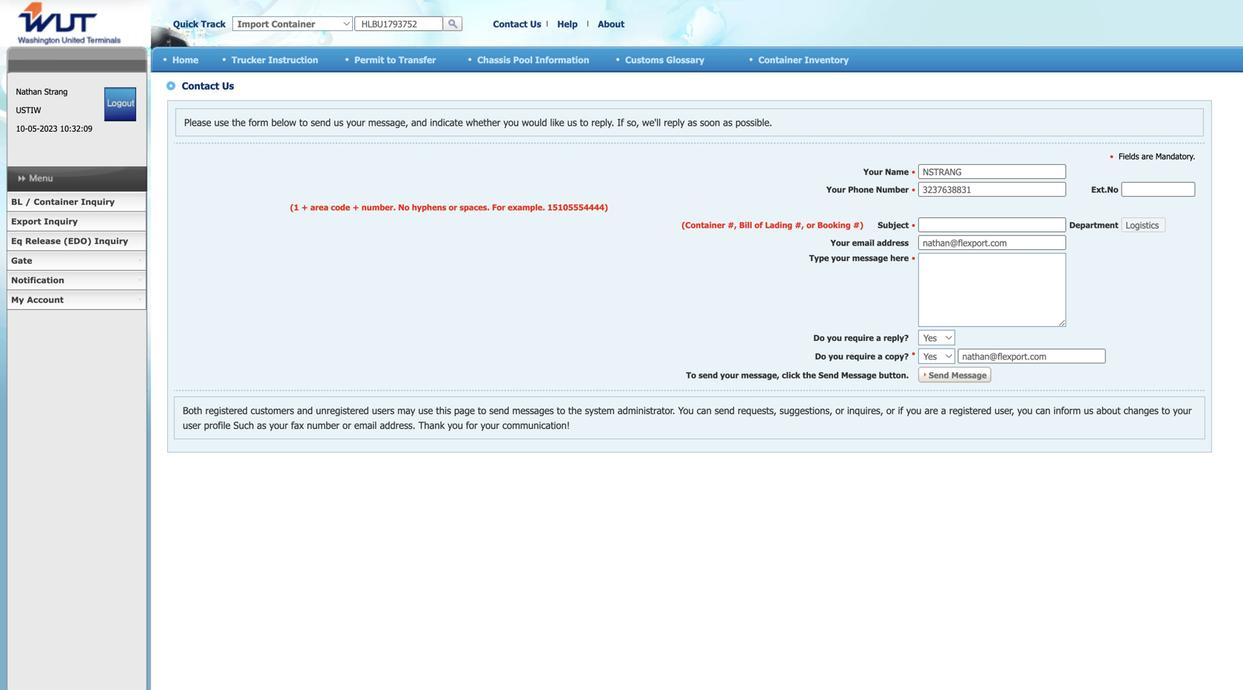 Task type: locate. For each thing, give the bounding box(es) containing it.
login image
[[104, 87, 136, 121]]

gate
[[11, 256, 32, 266]]

1 horizontal spatial container
[[758, 54, 802, 65]]

inquiry up the export inquiry link at the left of the page
[[81, 197, 115, 207]]

track
[[201, 18, 226, 29]]

permit to transfer
[[354, 54, 436, 65]]

glossary
[[666, 54, 704, 65]]

2 vertical spatial inquiry
[[94, 236, 128, 246]]

0 vertical spatial inquiry
[[81, 197, 115, 207]]

my account
[[11, 295, 64, 305]]

05-
[[28, 124, 40, 134]]

container
[[758, 54, 802, 65], [34, 197, 78, 207]]

strang
[[44, 87, 68, 97]]

inventory
[[805, 54, 849, 65]]

inquiry for (edo)
[[94, 236, 128, 246]]

eq release (edo) inquiry link
[[7, 232, 147, 251]]

inquiry down bl / container inquiry at top left
[[44, 216, 78, 226]]

contact
[[493, 18, 528, 29]]

container inventory
[[758, 54, 849, 65]]

inquiry right (edo)
[[94, 236, 128, 246]]

eq
[[11, 236, 22, 246]]

about
[[598, 18, 624, 29]]

chassis
[[477, 54, 511, 65]]

0 horizontal spatial container
[[34, 197, 78, 207]]

10-05-2023 10:32:09
[[16, 124, 92, 134]]

container left inventory
[[758, 54, 802, 65]]

customs
[[625, 54, 664, 65]]

to
[[387, 54, 396, 65]]

None text field
[[354, 16, 443, 31]]

notification link
[[7, 271, 147, 290]]

inquiry
[[81, 197, 115, 207], [44, 216, 78, 226], [94, 236, 128, 246]]

pool
[[513, 54, 533, 65]]

trucker instruction
[[232, 54, 318, 65]]

quick track
[[173, 18, 226, 29]]

ustiw
[[16, 105, 41, 115]]

account
[[27, 295, 64, 305]]

us
[[530, 18, 541, 29]]

1 vertical spatial inquiry
[[44, 216, 78, 226]]

notification
[[11, 275, 64, 285]]

bl / container inquiry link
[[7, 192, 147, 212]]

bl
[[11, 197, 22, 207]]

bl / container inquiry
[[11, 197, 115, 207]]

release
[[25, 236, 61, 246]]

container up export inquiry
[[34, 197, 78, 207]]

1 vertical spatial container
[[34, 197, 78, 207]]

trucker
[[232, 54, 266, 65]]

help
[[557, 18, 578, 29]]

chassis pool information
[[477, 54, 589, 65]]



Task type: vqa. For each thing, say whether or not it's contained in the screenshot.
10:31:15
no



Task type: describe. For each thing, give the bounding box(es) containing it.
/
[[25, 197, 31, 207]]

permit
[[354, 54, 384, 65]]

about link
[[598, 18, 624, 29]]

export inquiry
[[11, 216, 78, 226]]

10-
[[16, 124, 28, 134]]

instruction
[[268, 54, 318, 65]]

home
[[172, 54, 198, 65]]

0 vertical spatial container
[[758, 54, 802, 65]]

quick
[[173, 18, 198, 29]]

gate link
[[7, 251, 147, 271]]

nathan strang
[[16, 87, 68, 97]]

export
[[11, 216, 41, 226]]

2023
[[40, 124, 57, 134]]

export inquiry link
[[7, 212, 147, 232]]

inquiry for container
[[81, 197, 115, 207]]

contact us link
[[493, 18, 541, 29]]

10:32:09
[[60, 124, 92, 134]]

eq release (edo) inquiry
[[11, 236, 128, 246]]

help link
[[557, 18, 578, 29]]

customs glossary
[[625, 54, 704, 65]]

information
[[535, 54, 589, 65]]

my
[[11, 295, 24, 305]]

my account link
[[7, 290, 147, 310]]

transfer
[[399, 54, 436, 65]]

nathan
[[16, 87, 42, 97]]

contact us
[[493, 18, 541, 29]]

(edo)
[[64, 236, 92, 246]]



